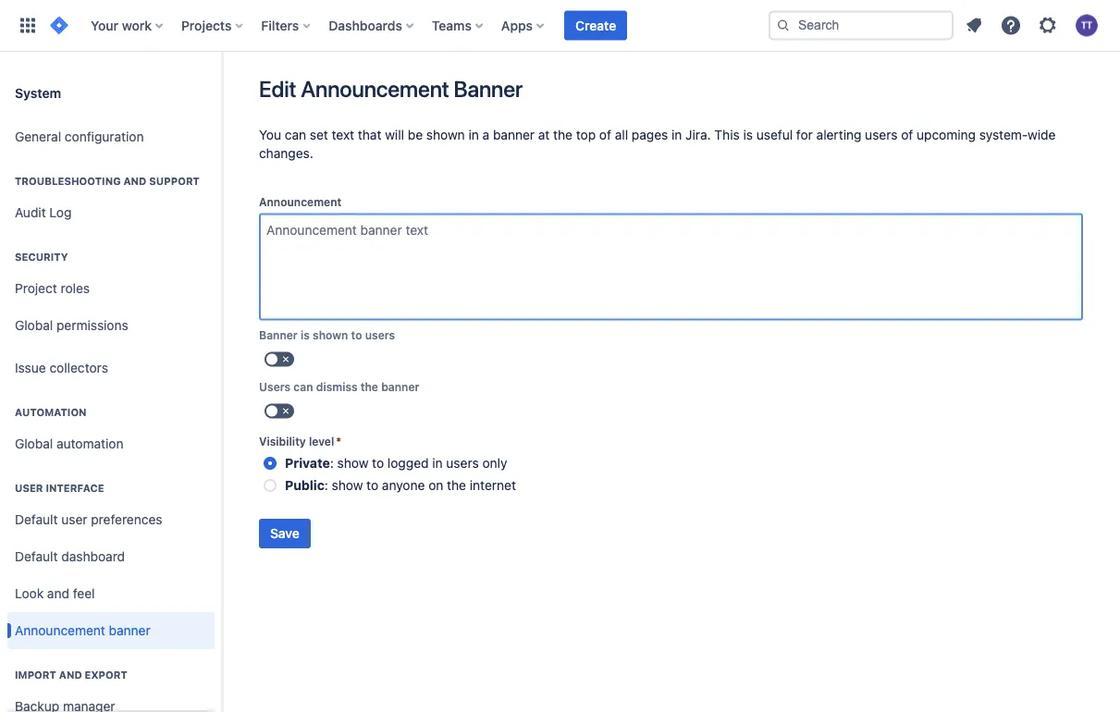 Task type: vqa. For each thing, say whether or not it's contained in the screenshot.
TERRY TURTLE CREATED THE ISSUE 2 HOURS AGO
no



Task type: locate. For each thing, give the bounding box(es) containing it.
private
[[285, 456, 330, 471]]

project roles link
[[7, 270, 215, 307]]

in left "jira."
[[672, 127, 682, 142]]

and for support
[[123, 175, 146, 187]]

default user preferences link
[[7, 501, 215, 538]]

default
[[15, 512, 58, 527], [15, 549, 58, 564]]

1 horizontal spatial of
[[901, 127, 913, 142]]

log
[[49, 205, 72, 220]]

permissions
[[56, 318, 128, 333]]

announcement
[[301, 76, 449, 102], [259, 196, 342, 209], [15, 623, 105, 638]]

0 vertical spatial default
[[15, 512, 58, 527]]

automation
[[15, 406, 87, 419]]

0 vertical spatial :
[[330, 456, 334, 471]]

jira software image
[[48, 14, 70, 37], [48, 14, 70, 37]]

global automation
[[15, 436, 124, 451]]

1 vertical spatial :
[[324, 478, 328, 493]]

work
[[122, 18, 152, 33]]

troubleshooting and support
[[15, 175, 200, 187]]

0 vertical spatial shown
[[426, 127, 465, 142]]

0 vertical spatial users
[[865, 127, 898, 142]]

global permissions
[[15, 318, 128, 333]]

show for private
[[337, 456, 368, 471]]

1 horizontal spatial :
[[330, 456, 334, 471]]

1 horizontal spatial in
[[468, 127, 479, 142]]

2 vertical spatial users
[[446, 456, 479, 471]]

is right the "this"
[[743, 127, 753, 142]]

1 vertical spatial banner
[[381, 381, 419, 394]]

is
[[743, 127, 753, 142], [301, 329, 310, 342]]

1 horizontal spatial the
[[447, 478, 466, 493]]

users up users can dismiss the banner
[[365, 329, 395, 342]]

filters button
[[256, 11, 318, 40]]

collectors
[[49, 360, 108, 376]]

users
[[259, 381, 291, 394]]

a
[[482, 127, 489, 142]]

default for default dashboard
[[15, 549, 58, 564]]

pages
[[632, 127, 668, 142]]

general
[[15, 129, 61, 144]]

to left anyone
[[366, 478, 378, 493]]

0 vertical spatial and
[[123, 175, 146, 187]]

1 of from the left
[[599, 127, 611, 142]]

banner inside you can set text that will be shown in a banner at the top of all pages in jira. this is useful for alerting users of upcoming system-wide changes.
[[493, 127, 535, 142]]

shown right be at the top left of page
[[426, 127, 465, 142]]

of
[[599, 127, 611, 142], [901, 127, 913, 142]]

shown up dismiss
[[313, 329, 348, 342]]

of left the upcoming
[[901, 127, 913, 142]]

0 horizontal spatial banner
[[259, 329, 298, 342]]

projects button
[[176, 11, 250, 40]]

0 vertical spatial is
[[743, 127, 753, 142]]

your
[[91, 18, 118, 33]]

this
[[714, 127, 740, 142]]

banner up a
[[454, 76, 523, 102]]

1 vertical spatial and
[[47, 586, 69, 601]]

1 vertical spatial announcement
[[259, 196, 342, 209]]

can right users
[[294, 381, 313, 394]]

audit log link
[[7, 194, 215, 231]]

show
[[337, 456, 368, 471], [332, 478, 363, 493]]

0 horizontal spatial :
[[324, 478, 328, 493]]

2 global from the top
[[15, 436, 53, 451]]

default up look
[[15, 549, 58, 564]]

0 vertical spatial to
[[351, 329, 362, 342]]

the right "at"
[[553, 127, 573, 142]]

in up on
[[432, 456, 443, 471]]

primary element
[[11, 0, 769, 51]]

create
[[575, 18, 616, 33]]

system
[[15, 85, 61, 100]]

text
[[332, 127, 354, 142]]

set
[[310, 127, 328, 142]]

you
[[259, 127, 281, 142]]

can up changes.
[[285, 127, 306, 142]]

0 vertical spatial banner
[[493, 127, 535, 142]]

1 vertical spatial is
[[301, 329, 310, 342]]

banner
[[0, 0, 1120, 52]]

support
[[149, 175, 200, 187]]

0 horizontal spatial users
[[365, 329, 395, 342]]

alerting
[[816, 127, 861, 142]]

announcement banner
[[15, 623, 151, 638]]

global inside security group
[[15, 318, 53, 333]]

default for default user preferences
[[15, 512, 58, 527]]

top
[[576, 127, 596, 142]]

in
[[468, 127, 479, 142], [672, 127, 682, 142], [432, 456, 443, 471]]

1 vertical spatial shown
[[313, 329, 348, 342]]

import
[[15, 669, 56, 681]]

of left the 'all' at the top
[[599, 127, 611, 142]]

None radio
[[264, 479, 277, 492]]

0 vertical spatial show
[[337, 456, 368, 471]]

global down project
[[15, 318, 53, 333]]

preferences
[[91, 512, 162, 527]]

0 vertical spatial announcement
[[301, 76, 449, 102]]

banner up users
[[259, 329, 298, 342]]

and left feel
[[47, 586, 69, 601]]

show right "public"
[[332, 478, 363, 493]]

the
[[553, 127, 573, 142], [360, 381, 378, 394], [447, 478, 466, 493]]

and inside user interface 'group'
[[47, 586, 69, 601]]

audit
[[15, 205, 46, 220]]

import and export
[[15, 669, 127, 681]]

your profile and settings image
[[1076, 14, 1098, 37]]

1 vertical spatial to
[[372, 456, 384, 471]]

announcement for announcement
[[259, 196, 342, 209]]

announcement up the that
[[301, 76, 449, 102]]

1 vertical spatial default
[[15, 549, 58, 564]]

2 horizontal spatial the
[[553, 127, 573, 142]]

for
[[796, 127, 813, 142]]

security
[[15, 251, 68, 263]]

1 horizontal spatial is
[[743, 127, 753, 142]]

user interface group
[[7, 462, 215, 655]]

1 vertical spatial can
[[294, 381, 313, 394]]

create button
[[564, 11, 627, 40]]

and
[[123, 175, 146, 187], [47, 586, 69, 601], [59, 669, 82, 681]]

dashboards
[[329, 18, 402, 33]]

0 horizontal spatial the
[[360, 381, 378, 394]]

0 horizontal spatial banner
[[109, 623, 151, 638]]

2 vertical spatial announcement
[[15, 623, 105, 638]]

0 vertical spatial the
[[553, 127, 573, 142]]

is up users can dismiss the banner
[[301, 329, 310, 342]]

announcement inside user interface 'group'
[[15, 623, 105, 638]]

users
[[865, 127, 898, 142], [365, 329, 395, 342], [446, 456, 479, 471]]

:
[[330, 456, 334, 471], [324, 478, 328, 493]]

2 vertical spatial to
[[366, 478, 378, 493]]

announcement down changes.
[[259, 196, 342, 209]]

show down *
[[337, 456, 368, 471]]

banner right a
[[493, 127, 535, 142]]

banner down the look and feel link
[[109, 623, 151, 638]]

0 horizontal spatial shown
[[313, 329, 348, 342]]

your work button
[[85, 11, 170, 40]]

2 default from the top
[[15, 549, 58, 564]]

banner
[[493, 127, 535, 142], [381, 381, 419, 394], [109, 623, 151, 638]]

default down user
[[15, 512, 58, 527]]

to up users can dismiss the banner
[[351, 329, 362, 342]]

: down private
[[324, 478, 328, 493]]

0 vertical spatial can
[[285, 127, 306, 142]]

banner inside user interface 'group'
[[109, 623, 151, 638]]

global down automation
[[15, 436, 53, 451]]

*
[[336, 435, 341, 448]]

can
[[285, 127, 306, 142], [294, 381, 313, 394]]

the right on
[[447, 478, 466, 493]]

global
[[15, 318, 53, 333], [15, 436, 53, 451]]

0 horizontal spatial of
[[599, 127, 611, 142]]

: down level
[[330, 456, 334, 471]]

1 vertical spatial global
[[15, 436, 53, 451]]

banner
[[454, 76, 523, 102], [259, 329, 298, 342]]

option group
[[259, 452, 1083, 497]]

2 vertical spatial banner
[[109, 623, 151, 638]]

to left logged
[[372, 456, 384, 471]]

the right dismiss
[[360, 381, 378, 394]]

can inside you can set text that will be shown in a banner at the top of all pages in jira. this is useful for alerting users of upcoming system-wide changes.
[[285, 127, 306, 142]]

banner right dismiss
[[381, 381, 419, 394]]

None radio
[[264, 457, 277, 470]]

public
[[285, 478, 324, 493]]

banner is shown to users
[[259, 329, 395, 342]]

2 of from the left
[[901, 127, 913, 142]]

users left only
[[446, 456, 479, 471]]

and left support
[[123, 175, 146, 187]]

issue
[[15, 360, 46, 376]]

in left a
[[468, 127, 479, 142]]

0 vertical spatial banner
[[454, 76, 523, 102]]

1 default from the top
[[15, 512, 58, 527]]

1 horizontal spatial banner
[[454, 76, 523, 102]]

can for users
[[294, 381, 313, 394]]

2 horizontal spatial users
[[865, 127, 898, 142]]

0 vertical spatial global
[[15, 318, 53, 333]]

interface
[[46, 482, 104, 494]]

and right import
[[59, 669, 82, 681]]

on
[[428, 478, 443, 493]]

at
[[538, 127, 550, 142]]

global inside automation group
[[15, 436, 53, 451]]

1 vertical spatial show
[[332, 478, 363, 493]]

global for global permissions
[[15, 318, 53, 333]]

1 global from the top
[[15, 318, 53, 333]]

1 vertical spatial banner
[[259, 329, 298, 342]]

2 vertical spatial and
[[59, 669, 82, 681]]

users right the alerting
[[865, 127, 898, 142]]

2 horizontal spatial banner
[[493, 127, 535, 142]]

announcement down look and feel
[[15, 623, 105, 638]]

1 horizontal spatial shown
[[426, 127, 465, 142]]



Task type: describe. For each thing, give the bounding box(es) containing it.
and for feel
[[47, 586, 69, 601]]

you can set text that will be shown in a banner at the top of all pages in jira. this is useful for alerting users of upcoming system-wide changes.
[[259, 127, 1056, 161]]

users inside you can set text that will be shown in a banner at the top of all pages in jira. this is useful for alerting users of upcoming system-wide changes.
[[865, 127, 898, 142]]

banner containing your work
[[0, 0, 1120, 52]]

wide
[[1028, 127, 1056, 142]]

announcement banner link
[[7, 612, 215, 649]]

look and feel link
[[7, 575, 215, 612]]

user
[[15, 482, 43, 494]]

private : show to logged in users only
[[285, 456, 507, 471]]

and for export
[[59, 669, 82, 681]]

troubleshooting
[[15, 175, 121, 187]]

security group
[[7, 231, 215, 350]]

public : show to anyone on the internet
[[285, 478, 516, 493]]

projects
[[181, 18, 232, 33]]

troubleshooting and support group
[[7, 155, 215, 237]]

only
[[482, 456, 507, 471]]

default dashboard link
[[7, 538, 215, 575]]

upcoming
[[917, 127, 976, 142]]

jira.
[[686, 127, 711, 142]]

2 horizontal spatial in
[[672, 127, 682, 142]]

1 horizontal spatial banner
[[381, 381, 419, 394]]

to for anyone
[[366, 478, 378, 493]]

will
[[385, 127, 404, 142]]

issue collectors
[[15, 360, 108, 376]]

edit announcement banner
[[259, 76, 523, 102]]

internet
[[470, 478, 516, 493]]

apps
[[501, 18, 533, 33]]

: for private
[[330, 456, 334, 471]]

: for public
[[324, 478, 328, 493]]

useful
[[756, 127, 793, 142]]

save
[[270, 526, 299, 541]]

visibility
[[259, 435, 306, 448]]

global permissions link
[[7, 307, 215, 344]]

notifications image
[[963, 14, 985, 37]]

automation
[[56, 436, 124, 451]]

filters
[[261, 18, 299, 33]]

that
[[358, 127, 381, 142]]

0 horizontal spatial in
[[432, 456, 443, 471]]

to for users
[[351, 329, 362, 342]]

configuration
[[65, 129, 144, 144]]

settings image
[[1037, 14, 1059, 37]]

changes.
[[259, 146, 313, 161]]

general configuration link
[[7, 118, 215, 155]]

user interface
[[15, 482, 104, 494]]

logged
[[387, 456, 429, 471]]

be
[[408, 127, 423, 142]]

visibility level *
[[259, 435, 341, 448]]

appswitcher icon image
[[17, 14, 39, 37]]

option group containing private
[[259, 452, 1083, 497]]

apps button
[[496, 11, 551, 40]]

0 horizontal spatial is
[[301, 329, 310, 342]]

user
[[61, 512, 87, 527]]

to for logged
[[372, 456, 384, 471]]

1 vertical spatial users
[[365, 329, 395, 342]]

edit
[[259, 76, 296, 102]]

default dashboard
[[15, 549, 125, 564]]

feel
[[73, 586, 95, 601]]

is inside you can set text that will be shown in a banner at the top of all pages in jira. this is useful for alerting users of upcoming system-wide changes.
[[743, 127, 753, 142]]

save button
[[259, 519, 311, 548]]

users can dismiss the banner
[[259, 381, 419, 394]]

sidebar navigation image
[[202, 74, 242, 111]]

1 horizontal spatial users
[[446, 456, 479, 471]]

anyone
[[382, 478, 425, 493]]

search image
[[776, 18, 791, 33]]

teams button
[[426, 11, 490, 40]]

look
[[15, 586, 44, 601]]

default user preferences
[[15, 512, 162, 527]]

all
[[615, 127, 628, 142]]

global for global automation
[[15, 436, 53, 451]]

project roles
[[15, 281, 90, 296]]

can for you
[[285, 127, 306, 142]]

the inside you can set text that will be shown in a banner at the top of all pages in jira. this is useful for alerting users of upcoming system-wide changes.
[[553, 127, 573, 142]]

announcement for announcement banner
[[15, 623, 105, 638]]

global automation link
[[7, 425, 215, 462]]

Search field
[[769, 11, 954, 40]]

show for public
[[332, 478, 363, 493]]

Announcement text field
[[259, 213, 1083, 320]]

audit log
[[15, 205, 72, 220]]

1 vertical spatial the
[[360, 381, 378, 394]]

issue collectors link
[[7, 350, 215, 387]]

export
[[85, 669, 127, 681]]

teams
[[432, 18, 472, 33]]

import and export group
[[7, 649, 215, 712]]

level
[[309, 435, 334, 448]]

general configuration
[[15, 129, 144, 144]]

look and feel
[[15, 586, 95, 601]]

project
[[15, 281, 57, 296]]

help image
[[1000, 14, 1022, 37]]

system-
[[979, 127, 1028, 142]]

dashboard
[[61, 549, 125, 564]]

automation group
[[7, 387, 215, 468]]

2 vertical spatial the
[[447, 478, 466, 493]]

dismiss
[[316, 381, 358, 394]]

shown inside you can set text that will be shown in a banner at the top of all pages in jira. this is useful for alerting users of upcoming system-wide changes.
[[426, 127, 465, 142]]

your work
[[91, 18, 152, 33]]

roles
[[61, 281, 90, 296]]



